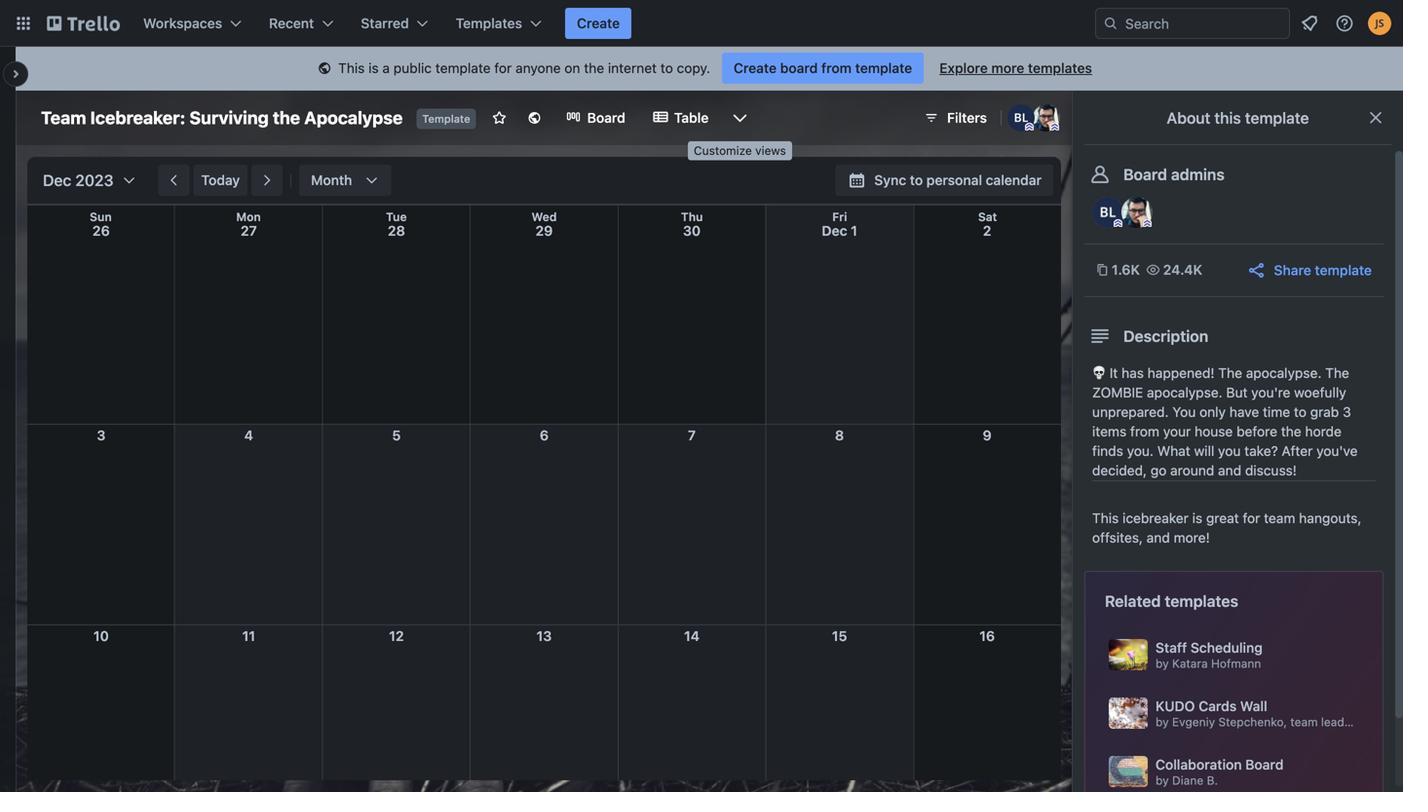 Task type: vqa. For each thing, say whether or not it's contained in the screenshot.
🤔have you considered...
no



Task type: locate. For each thing, give the bounding box(es) containing it.
is inside this icebreaker is great for team hangouts, offsites, and more!
[[1193, 510, 1203, 526]]

dec left the 1
[[822, 223, 848, 239]]

templates up scheduling
[[1165, 592, 1239, 611]]

2 the from the left
[[1326, 365, 1350, 381]]

sync
[[875, 172, 907, 188]]

2 vertical spatial to
[[1295, 404, 1307, 420]]

create up on
[[577, 15, 620, 31]]

15
[[832, 628, 848, 644]]

anyone
[[516, 60, 561, 76]]

3 by from the top
[[1156, 774, 1169, 788]]

24.4k
[[1164, 262, 1203, 278]]

templates inside explore more templates link
[[1028, 60, 1093, 76]]

john smith (johnsmith38824343) image
[[1369, 12, 1392, 35]]

dec left 2023
[[43, 171, 71, 190]]

1 horizontal spatial dec
[[822, 223, 848, 239]]

1 horizontal spatial the
[[1326, 365, 1350, 381]]

lead
[[1322, 715, 1345, 729]]

0 vertical spatial for
[[495, 60, 512, 76]]

collaboration board by diane b.
[[1156, 757, 1284, 788]]

kudo
[[1156, 698, 1196, 715]]

dec 2023 button
[[35, 165, 137, 196]]

time
[[1263, 404, 1291, 420]]

27
[[241, 223, 257, 239]]

0 vertical spatial templates
[[1028, 60, 1093, 76]]

board inside collaboration board by diane b.
[[1246, 757, 1284, 773]]

more
[[992, 60, 1025, 76]]

by down kudo
[[1156, 715, 1169, 729]]

1 horizontal spatial apocalypse.
[[1247, 365, 1322, 381]]

💀 it has happened! the apocalypse. the zombie apocalypse. but you're woefully unprepared. you only have time to grab 3 items from your house before the horde finds you. what will you take? after you've decided, go around and discuss!
[[1093, 365, 1358, 479]]

3 inside 💀 it has happened! the apocalypse. the zombie apocalypse. but you're woefully unprepared. you only have time to grab 3 items from your house before the horde finds you. what will you take? after you've decided, go around and discuss!
[[1343, 404, 1352, 420]]

customize views
[[694, 144, 787, 157]]

4
[[244, 427, 253, 444]]

to right sync
[[910, 172, 923, 188]]

this icebreaker is great for team hangouts, offsites, and more!
[[1093, 510, 1362, 546]]

b.
[[1207, 774, 1219, 788]]

1 vertical spatial team
[[1291, 715, 1319, 729]]

1 horizontal spatial to
[[910, 172, 923, 188]]

0 vertical spatial the
[[584, 60, 605, 76]]

cards
[[1199, 698, 1237, 715]]

template inside button
[[1316, 262, 1373, 278]]

apocalypse. up you
[[1147, 385, 1223, 401]]

this member is an admin of this board. image for chris davis (christopherdavis59) image
[[1051, 123, 1060, 132]]

apocalypse
[[304, 107, 403, 128]]

recent button
[[257, 8, 345, 39]]

26
[[92, 223, 110, 239]]

the right on
[[584, 60, 605, 76]]

and
[[1219, 463, 1242, 479], [1147, 530, 1171, 546]]

2 vertical spatial by
[[1156, 774, 1169, 788]]

have
[[1230, 404, 1260, 420]]

templates up chris davis (christopherdavis59) image
[[1028, 60, 1093, 76]]

and down icebreaker
[[1147, 530, 1171, 546]]

template left explore at right top
[[856, 60, 913, 76]]

1 horizontal spatial board
[[1124, 165, 1168, 184]]

to
[[661, 60, 673, 76], [910, 172, 923, 188], [1295, 404, 1307, 420]]

1 by from the top
[[1156, 657, 1169, 671]]

0 vertical spatial to
[[661, 60, 673, 76]]

items
[[1093, 424, 1127, 440]]

0 vertical spatial and
[[1219, 463, 1242, 479]]

0 vertical spatial 3
[[1343, 404, 1352, 420]]

create for create board from template
[[734, 60, 777, 76]]

collaboration
[[1156, 757, 1243, 773]]

1 vertical spatial this
[[1093, 510, 1119, 526]]

staff scheduling by katara hofmann
[[1156, 640, 1263, 671]]

apocalypse.
[[1247, 365, 1322, 381], [1147, 385, 1223, 401]]

the right surviving
[[273, 107, 300, 128]]

from up you.
[[1131, 424, 1160, 440]]

wall
[[1241, 698, 1268, 715]]

your
[[1164, 424, 1192, 440]]

discuss!
[[1246, 463, 1297, 479]]

create button
[[565, 8, 632, 39]]

2 vertical spatial board
[[1246, 757, 1284, 773]]

to right time
[[1295, 404, 1307, 420]]

0 vertical spatial by
[[1156, 657, 1169, 671]]

diane
[[1173, 774, 1204, 788]]

board
[[588, 110, 626, 126], [1124, 165, 1168, 184], [1246, 757, 1284, 773]]

admins
[[1172, 165, 1225, 184]]

this member is an admin of this board. image up calendar
[[1026, 123, 1034, 132]]

board up chris davis (christopherdavis59) icon
[[1124, 165, 1168, 184]]

0 vertical spatial from
[[822, 60, 852, 76]]

more!
[[1174, 530, 1211, 546]]

related
[[1105, 592, 1161, 611]]

1 vertical spatial for
[[1243, 510, 1261, 526]]

before
[[1237, 424, 1278, 440]]

28
[[388, 223, 405, 239]]

create left board
[[734, 60, 777, 76]]

2 horizontal spatial to
[[1295, 404, 1307, 420]]

0 horizontal spatial to
[[661, 60, 673, 76]]

share template
[[1275, 262, 1373, 278]]

board
[[781, 60, 818, 76]]

this for this is a public template for anyone on the internet to copy.
[[338, 60, 365, 76]]

1 horizontal spatial is
[[1193, 510, 1203, 526]]

for right great
[[1243, 510, 1261, 526]]

the up but
[[1219, 365, 1243, 381]]

this up 'offsites,'
[[1093, 510, 1119, 526]]

0 horizontal spatial this
[[338, 60, 365, 76]]

from right board
[[822, 60, 852, 76]]

1 vertical spatial and
[[1147, 530, 1171, 546]]

apocalypse. up you're
[[1247, 365, 1322, 381]]

1 horizontal spatial and
[[1219, 463, 1242, 479]]

you're
[[1252, 385, 1291, 401]]

board down internet
[[588, 110, 626, 126]]

this right sm image
[[338, 60, 365, 76]]

this member is an admin of this board. image
[[1026, 123, 1034, 132], [1051, 123, 1060, 132], [1144, 219, 1152, 228]]

unprepared.
[[1093, 404, 1169, 420]]

1 vertical spatial dec
[[822, 223, 848, 239]]

team down discuss!
[[1265, 510, 1296, 526]]

by inside collaboration board by diane b.
[[1156, 774, 1169, 788]]

template right public
[[436, 60, 491, 76]]

2 horizontal spatial board
[[1246, 757, 1284, 773]]

3
[[1343, 404, 1352, 420], [97, 427, 106, 444]]

and inside 💀 it has happened! the apocalypse. the zombie apocalypse. but you're woefully unprepared. you only have time to grab 3 items from your house before the horde finds you. what will you take? after you've decided, go around and discuss!
[[1219, 463, 1242, 479]]

around
[[1171, 463, 1215, 479]]

1 horizontal spatial this member is an admin of this board. image
[[1051, 123, 1060, 132]]

share template button
[[1247, 260, 1373, 281]]

create inside button
[[577, 15, 620, 31]]

board for board admins
[[1124, 165, 1168, 184]]

is up the more!
[[1193, 510, 1203, 526]]

from
[[822, 60, 852, 76], [1131, 424, 1160, 440]]

0 horizontal spatial 3
[[97, 427, 106, 444]]

chris davis (christopherdavis59) image
[[1033, 104, 1061, 132]]

1 horizontal spatial the
[[584, 60, 605, 76]]

from inside 💀 it has happened! the apocalypse. the zombie apocalypse. but you're woefully unprepared. you only have time to grab 3 items from your house before the horde finds you. what will you take? after you've decided, go around and discuss!
[[1131, 424, 1160, 440]]

0 vertical spatial dec
[[43, 171, 71, 190]]

the up after
[[1282, 424, 1302, 440]]

30
[[683, 223, 701, 239]]

the
[[584, 60, 605, 76], [273, 107, 300, 128], [1282, 424, 1302, 440]]

1 horizontal spatial templates
[[1165, 592, 1239, 611]]

0 horizontal spatial the
[[1219, 365, 1243, 381]]

0 vertical spatial this
[[338, 60, 365, 76]]

for left anyone
[[495, 60, 512, 76]]

16
[[980, 628, 996, 644]]

0 vertical spatial team
[[1265, 510, 1296, 526]]

1 vertical spatial from
[[1131, 424, 1160, 440]]

1 horizontal spatial this
[[1093, 510, 1119, 526]]

chris davis (christopherdavis59) image
[[1122, 197, 1153, 228]]

evgeniy
[[1173, 715, 1216, 729]]

0 vertical spatial is
[[369, 60, 379, 76]]

about this template
[[1167, 109, 1310, 127]]

today
[[201, 172, 240, 188]]

filters
[[948, 110, 988, 126]]

1.6k
[[1112, 262, 1141, 278]]

starred
[[361, 15, 409, 31]]

0 notifications image
[[1299, 12, 1322, 35]]

month
[[311, 172, 352, 188]]

by
[[1156, 657, 1169, 671], [1156, 715, 1169, 729], [1156, 774, 1169, 788]]

stepchenko,
[[1219, 715, 1288, 729]]

this member is an admin of this board. image right ben (blyall) image
[[1051, 123, 1060, 132]]

create for create
[[577, 15, 620, 31]]

2 by from the top
[[1156, 715, 1169, 729]]

1 horizontal spatial 3
[[1343, 404, 1352, 420]]

personal
[[927, 172, 983, 188]]

1 vertical spatial apocalypse.
[[1147, 385, 1223, 401]]

0 horizontal spatial templates
[[1028, 60, 1093, 76]]

1 horizontal spatial for
[[1243, 510, 1261, 526]]

1 horizontal spatial create
[[734, 60, 777, 76]]

7
[[688, 427, 696, 444]]

0 horizontal spatial the
[[273, 107, 300, 128]]

decided,
[[1093, 463, 1147, 479]]

explore
[[940, 60, 988, 76]]

0 horizontal spatial apocalypse.
[[1147, 385, 1223, 401]]

0 horizontal spatial this member is an admin of this board. image
[[1026, 123, 1034, 132]]

team
[[41, 107, 86, 128]]

0 horizontal spatial create
[[577, 15, 620, 31]]

1 vertical spatial by
[[1156, 715, 1169, 729]]

by left diane
[[1156, 774, 1169, 788]]

recent
[[269, 15, 314, 31]]

open information menu image
[[1336, 14, 1355, 33]]

0 horizontal spatial dec
[[43, 171, 71, 190]]

template right share
[[1316, 262, 1373, 278]]

0 vertical spatial create
[[577, 15, 620, 31]]

by for collaboration board
[[1156, 774, 1169, 788]]

1 vertical spatial to
[[910, 172, 923, 188]]

by inside staff scheduling by katara hofmann
[[1156, 657, 1169, 671]]

1 vertical spatial the
[[273, 107, 300, 128]]

2 horizontal spatial this member is an admin of this board. image
[[1144, 219, 1152, 228]]

2 horizontal spatial the
[[1282, 424, 1302, 440]]

but
[[1227, 385, 1248, 401]]

this inside this icebreaker is great for team hangouts, offsites, and more!
[[1093, 510, 1119, 526]]

ben (blyall) image
[[1008, 104, 1035, 132]]

this
[[338, 60, 365, 76], [1093, 510, 1119, 526]]

0 vertical spatial board
[[588, 110, 626, 126]]

template
[[436, 60, 491, 76], [856, 60, 913, 76], [1246, 109, 1310, 127], [1316, 262, 1373, 278]]

mon
[[236, 210, 261, 224]]

team left "lead"
[[1291, 715, 1319, 729]]

this member is an admin of this board. image right this member is an admin of this board. image at the top right
[[1144, 219, 1152, 228]]

board down "stepchenko," at the bottom of page
[[1246, 757, 1284, 773]]

public image
[[527, 110, 543, 126]]

1 horizontal spatial from
[[1131, 424, 1160, 440]]

house
[[1195, 424, 1234, 440]]

is left a
[[369, 60, 379, 76]]

and down you
[[1219, 463, 1242, 479]]

the up woefully on the right of page
[[1326, 365, 1350, 381]]

2 vertical spatial the
[[1282, 424, 1302, 440]]

for inside this icebreaker is great for team hangouts, offsites, and more!
[[1243, 510, 1261, 526]]

1 vertical spatial create
[[734, 60, 777, 76]]

1 vertical spatial 3
[[97, 427, 106, 444]]

by down staff
[[1156, 657, 1169, 671]]

to left copy.
[[661, 60, 673, 76]]

and inside this icebreaker is great for team hangouts, offsites, and more!
[[1147, 530, 1171, 546]]

1 vertical spatial is
[[1193, 510, 1203, 526]]

dec inside dec 2023 button
[[43, 171, 71, 190]]

team icebreaker: surviving the apocalypse
[[41, 107, 403, 128]]

dec for dec 1
[[822, 223, 848, 239]]

0 horizontal spatial board
[[588, 110, 626, 126]]

back to home image
[[47, 8, 120, 39]]

take?
[[1245, 443, 1279, 459]]

this member is an admin of this board. image for ben (blyall) image
[[1026, 123, 1034, 132]]

0 vertical spatial apocalypse.
[[1247, 365, 1322, 381]]

template
[[422, 113, 471, 125]]

team
[[1265, 510, 1296, 526], [1291, 715, 1319, 729]]

this member is an admin of this board. image for chris davis (christopherdavis59) icon
[[1144, 219, 1152, 228]]

0 horizontal spatial and
[[1147, 530, 1171, 546]]

1 vertical spatial board
[[1124, 165, 1168, 184]]



Task type: describe. For each thing, give the bounding box(es) containing it.
29
[[536, 223, 553, 239]]

1 vertical spatial templates
[[1165, 592, 1239, 611]]

sync to personal calendar button
[[836, 165, 1054, 196]]

board link
[[554, 102, 637, 134]]

you've
[[1317, 443, 1358, 459]]

the inside 💀 it has happened! the apocalypse. the zombie apocalypse. but you're woefully unprepared. you only have time to grab 3 items from your house before the horde finds you. what will you take? after you've decided, go around and discuss!
[[1282, 424, 1302, 440]]

tue
[[386, 210, 407, 224]]

1 the from the left
[[1219, 365, 1243, 381]]

template right this
[[1246, 109, 1310, 127]]

this member is an admin of this board. image
[[1114, 219, 1123, 228]]

create board from template link
[[722, 53, 924, 84]]

customize
[[694, 144, 752, 157]]

scheduling
[[1191, 640, 1263, 656]]

wed
[[532, 210, 557, 224]]

this for this icebreaker is great for team hangouts, offsites, and more!
[[1093, 510, 1119, 526]]

month button
[[299, 165, 391, 196]]

ben (blyall) image
[[1093, 197, 1124, 228]]

sat
[[979, 210, 998, 224]]

9
[[983, 427, 992, 444]]

starred button
[[349, 8, 440, 39]]

13
[[537, 628, 552, 644]]

fri
[[833, 210, 848, 224]]

has
[[1122, 365, 1144, 381]]

share
[[1275, 262, 1312, 278]]

Search field
[[1119, 9, 1290, 38]]

by inside kudo cards wall by evgeniy stepchenko, team lead @ setronic
[[1156, 715, 1169, 729]]

table link
[[641, 102, 721, 134]]

to inside button
[[910, 172, 923, 188]]

offsites,
[[1093, 530, 1143, 546]]

horde
[[1306, 424, 1342, 440]]

you
[[1173, 404, 1196, 420]]

description
[[1124, 327, 1209, 346]]

hangouts,
[[1300, 510, 1362, 526]]

by for staff scheduling
[[1156, 657, 1169, 671]]

templates
[[456, 15, 523, 31]]

dec 2023
[[43, 171, 114, 190]]

0 horizontal spatial for
[[495, 60, 512, 76]]

internet
[[608, 60, 657, 76]]

views
[[756, 144, 787, 157]]

surviving
[[190, 107, 269, 128]]

about
[[1167, 109, 1211, 127]]

customize views tooltip
[[688, 141, 792, 160]]

public
[[394, 60, 432, 76]]

templates button
[[444, 8, 554, 39]]

10
[[93, 628, 109, 644]]

happened!
[[1148, 365, 1215, 381]]

this
[[1215, 109, 1242, 127]]

14
[[684, 628, 700, 644]]

board for board
[[588, 110, 626, 126]]

woefully
[[1295, 385, 1347, 401]]

team inside this icebreaker is great for team hangouts, offsites, and more!
[[1265, 510, 1296, 526]]

only
[[1200, 404, 1226, 420]]

go
[[1151, 463, 1167, 479]]

star or unstar board image
[[492, 110, 508, 126]]

board admins
[[1124, 165, 1225, 184]]

Board name text field
[[31, 102, 413, 134]]

calendar
[[986, 172, 1042, 188]]

6
[[540, 427, 549, 444]]

icebreaker:
[[90, 107, 186, 128]]

to inside 💀 it has happened! the apocalypse. the zombie apocalypse. but you're woefully unprepared. you only have time to grab 3 items from your house before the horde finds you. what will you take? after you've decided, go around and discuss!
[[1295, 404, 1307, 420]]

after
[[1282, 443, 1313, 459]]

primary element
[[0, 0, 1404, 47]]

this is a public template for anyone on the internet to copy.
[[338, 60, 711, 76]]

sm image
[[315, 59, 334, 79]]

great
[[1207, 510, 1240, 526]]

explore more templates link
[[928, 53, 1104, 84]]

1
[[851, 223, 858, 239]]

dec 1
[[822, 223, 858, 239]]

0 horizontal spatial from
[[822, 60, 852, 76]]

staff
[[1156, 640, 1188, 656]]

will
[[1195, 443, 1215, 459]]

12
[[389, 628, 404, 644]]

katara
[[1173, 657, 1208, 671]]

create board from template
[[734, 60, 913, 76]]

the inside text field
[[273, 107, 300, 128]]

setronic
[[1362, 715, 1404, 729]]

grab
[[1311, 404, 1340, 420]]

2023
[[75, 171, 114, 190]]

you.
[[1128, 443, 1154, 459]]

@
[[1348, 715, 1359, 729]]

workspaces button
[[132, 8, 254, 39]]

icebreaker
[[1123, 510, 1189, 526]]

hofmann
[[1212, 657, 1262, 671]]

search image
[[1104, 16, 1119, 31]]

5
[[392, 427, 401, 444]]

0 horizontal spatial is
[[369, 60, 379, 76]]

dec for dec 2023
[[43, 171, 71, 190]]

11
[[242, 628, 256, 644]]

team inside kudo cards wall by evgeniy stepchenko, team lead @ setronic
[[1291, 715, 1319, 729]]

customize views image
[[731, 108, 750, 128]]

related templates
[[1105, 592, 1239, 611]]



